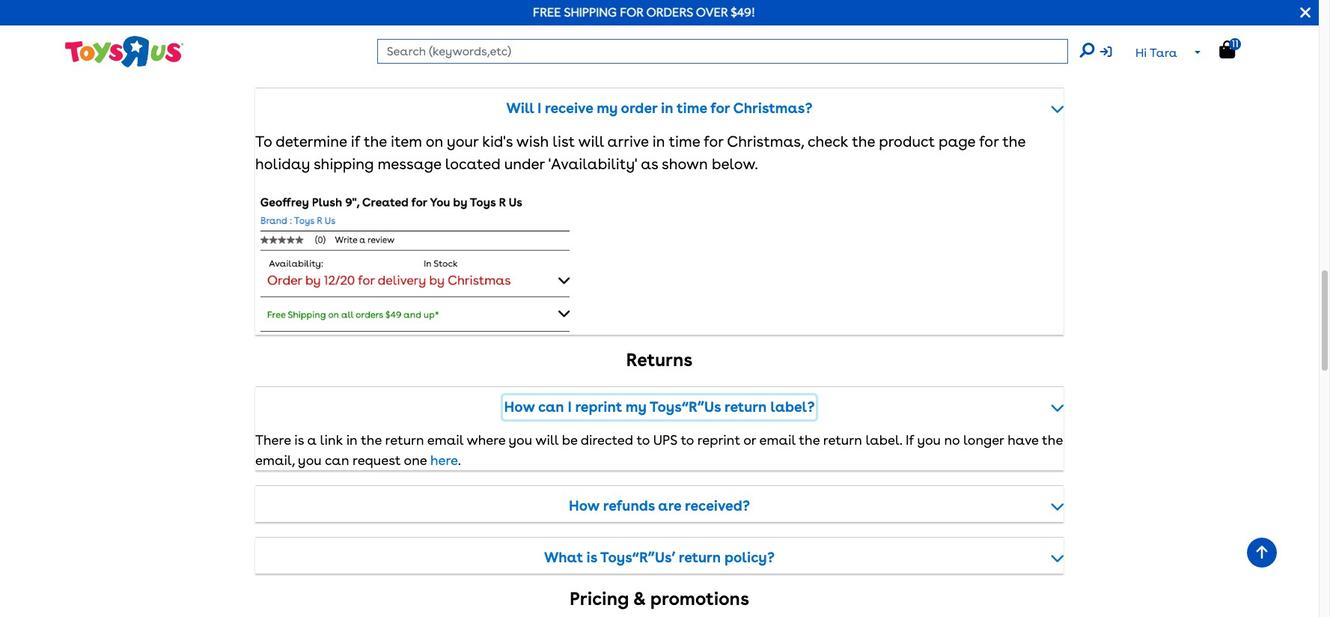 Task type: describe. For each thing, give the bounding box(es) containing it.
0 vertical spatial shipments
[[522, 35, 588, 50]]

into
[[415, 14, 440, 30]]

if
[[906, 432, 915, 448]]

cost
[[989, 14, 1016, 30]]

below.
[[712, 155, 759, 173]]

ups
[[654, 432, 678, 448]]

message
[[378, 155, 442, 173]]

'availability'
[[549, 155, 638, 173]]

1 horizontal spatial my
[[626, 399, 647, 416]]

kid's
[[483, 133, 513, 151]]

you down a
[[298, 452, 322, 468]]

a
[[307, 432, 317, 448]]

order down cost
[[1003, 35, 1037, 50]]

across
[[396, 35, 439, 50]]

is inside 'when we divide an order into multiple shipments, you won't be charged any additional fees. we divide the shipping cost provided at checkout across the multiple shipments when your order is charged, and you won't be charged until your order ships. also, the original authorization hold will remain until all shipments have been completed.'
[[697, 35, 707, 50]]

example for where to find holiday shipping message. image
[[255, 188, 577, 335]]

when we divide an order into multiple shipments, you won't be charged any additional fees. we divide the shipping cost provided at checkout across the multiple shipments when your order is charged, and you won't be charged until your order ships. also, the original authorization hold will remain until all shipments have been completed.
[[255, 14, 1037, 70]]

authorization
[[405, 55, 494, 70]]

what is toys"r"us' return policy?
[[544, 549, 775, 566]]

toys"r"us
[[650, 399, 721, 416]]

will for you
[[536, 432, 559, 448]]

return up one
[[385, 432, 424, 448]]

what
[[544, 549, 583, 566]]

will inside 'when we divide an order into multiple shipments, you won't be charged any additional fees. we divide the shipping cost provided at checkout across the multiple shipments when your order is charged, and you won't be charged until your order ships. also, the original authorization hold will remain until all shipments have been completed.'
[[529, 55, 552, 70]]

at
[[315, 35, 329, 50]]

0 vertical spatial multiple
[[443, 14, 496, 30]]

receive
[[545, 100, 593, 117]]

pricing & promotions
[[570, 588, 750, 610]]

been
[[760, 55, 791, 70]]

checkout
[[332, 35, 393, 50]]

located
[[445, 155, 501, 173]]

1 vertical spatial shipments
[[657, 55, 722, 70]]

when
[[591, 35, 626, 50]]

the right if at left
[[364, 133, 387, 151]]

shipping inside to determine if the item on your kid's wish list will arrive in time for christmas, check the product page for the holiday shipping message located under 'availability' as shown below.
[[314, 155, 374, 173]]

request
[[353, 452, 401, 468]]

hold
[[497, 55, 526, 70]]

an
[[358, 14, 375, 30]]

order right an
[[378, 14, 412, 30]]

original
[[352, 55, 402, 70]]

1 vertical spatial charged
[[883, 35, 936, 50]]

directed
[[581, 432, 634, 448]]

toys r us image
[[64, 35, 184, 69]]

label.
[[866, 432, 903, 448]]

arrive
[[608, 133, 649, 151]]

list
[[553, 133, 575, 151]]

page
[[939, 133, 976, 151]]

we
[[295, 14, 314, 30]]

you right where
[[509, 432, 533, 448]]

0 vertical spatial until
[[940, 35, 969, 50]]

the up authorization
[[442, 35, 463, 50]]

additional
[[740, 14, 808, 30]]

ships.
[[255, 55, 291, 70]]

also,
[[294, 55, 325, 70]]

11
[[1232, 38, 1239, 49]]

item
[[391, 133, 422, 151]]

toys"r"us'
[[601, 549, 676, 566]]

0 horizontal spatial reprint
[[575, 399, 622, 416]]

0 horizontal spatial charged
[[655, 14, 709, 30]]

free
[[533, 5, 561, 19]]

the right check
[[852, 133, 876, 151]]

return left label.
[[824, 432, 863, 448]]

reprint inside there is a link in the return email where you will be directed to ups to reprint or email the return label. if you no longer have the email, you can request one
[[698, 432, 741, 448]]

orders
[[647, 5, 693, 19]]

sign in image
[[1100, 46, 1112, 58]]

how can i reprint my toys"r"us return label?
[[504, 399, 815, 416]]

shopping bag image
[[1220, 40, 1236, 58]]

for
[[620, 5, 644, 19]]

how refunds are received? link
[[255, 494, 1064, 518]]

order down orders on the top
[[660, 35, 694, 50]]

return inside the what is toys"r"us' return policy? link
[[679, 549, 721, 566]]

pricing
[[570, 588, 629, 610]]

email,
[[255, 452, 295, 468]]

the down at
[[328, 55, 349, 70]]

time inside 'will i receive my order in time for christmas?' link
[[677, 100, 708, 117]]

determine
[[276, 133, 347, 151]]

there
[[255, 432, 291, 448]]

2 email from the left
[[760, 432, 796, 448]]

how for how refunds are received?
[[569, 497, 600, 514]]

the right we
[[908, 14, 929, 30]]

or
[[744, 432, 757, 448]]

charged,
[[710, 35, 767, 50]]

provided
[[255, 35, 311, 50]]

you up when
[[571, 14, 595, 30]]

1 vertical spatial multiple
[[466, 35, 519, 50]]

here .
[[431, 452, 461, 468]]

wish
[[517, 133, 549, 151]]

1 email from the left
[[427, 432, 464, 448]]

order up arrive
[[621, 100, 658, 117]]

when
[[255, 14, 292, 30]]

shipments,
[[499, 14, 568, 30]]

2 to from the left
[[681, 432, 694, 448]]

check
[[808, 133, 849, 151]]

will i receive my order in time for christmas? link
[[255, 97, 1064, 121]]

can inside how can i reprint my toys"r"us return label? link
[[538, 399, 564, 416]]

in inside to determine if the item on your kid's wish list will arrive in time for christmas, check the product page for the holiday shipping message located under 'availability' as shown below.
[[653, 133, 665, 151]]

time inside to determine if the item on your kid's wish list will arrive in time for christmas, check the product page for the holiday shipping message located under 'availability' as shown below.
[[669, 133, 701, 151]]

promotions
[[651, 588, 750, 610]]

how refunds are received?
[[569, 497, 750, 514]]

1 to from the left
[[637, 432, 650, 448]]

free shipping for orders over $49! link
[[533, 5, 756, 19]]

refunds
[[603, 497, 655, 514]]

will i receive my order in time for christmas?
[[507, 100, 813, 117]]



Task type: vqa. For each thing, say whether or not it's contained in the screenshot.
shipping
yes



Task type: locate. For each thing, give the bounding box(es) containing it.
is left a
[[295, 432, 304, 448]]

will inside there is a link in the return email where you will be directed to ups to reprint or email the return label. if you no longer have the email, you can request one
[[536, 432, 559, 448]]

return inside how can i reprint my toys"r"us return label? link
[[725, 399, 767, 416]]

.
[[458, 452, 461, 468]]

have
[[726, 55, 757, 70], [1008, 432, 1039, 448]]

1 vertical spatial be
[[864, 35, 880, 50]]

is down over
[[697, 35, 707, 50]]

0 horizontal spatial email
[[427, 432, 464, 448]]

1 horizontal spatial have
[[1008, 432, 1039, 448]]

multiple right into
[[443, 14, 496, 30]]

is inside there is a link in the return email where you will be directed to ups to reprint or email the return label. if you no longer have the email, you can request one
[[295, 432, 304, 448]]

2 vertical spatial will
[[536, 432, 559, 448]]

0 vertical spatial in
[[661, 100, 674, 117]]

all
[[636, 55, 654, 70]]

1 horizontal spatial shipments
[[657, 55, 722, 70]]

1 vertical spatial won't
[[826, 35, 861, 50]]

reprint left or
[[698, 432, 741, 448]]

my
[[597, 100, 618, 117], [626, 399, 647, 416]]

how left refunds
[[569, 497, 600, 514]]

shipping down if at left
[[314, 155, 374, 173]]

1 vertical spatial i
[[568, 399, 572, 416]]

here link
[[431, 452, 458, 468]]

1 vertical spatial until
[[604, 55, 633, 70]]

&
[[633, 588, 646, 610]]

1 horizontal spatial reprint
[[698, 432, 741, 448]]

0 horizontal spatial be
[[562, 432, 578, 448]]

0 horizontal spatial until
[[604, 55, 633, 70]]

1 horizontal spatial how
[[569, 497, 600, 514]]

1 horizontal spatial divide
[[867, 14, 905, 30]]

link
[[320, 432, 343, 448]]

1 horizontal spatial is
[[587, 549, 598, 566]]

0 horizontal spatial my
[[597, 100, 618, 117]]

0 vertical spatial won't
[[598, 14, 633, 30]]

1 vertical spatial can
[[325, 452, 349, 468]]

email up here . on the bottom left of page
[[427, 432, 464, 448]]

your inside to determine if the item on your kid's wish list will arrive in time for christmas, check the product page for the holiday shipping message located under 'availability' as shown below.
[[447, 133, 479, 151]]

2 vertical spatial be
[[562, 432, 578, 448]]

0 horizontal spatial shipments
[[522, 35, 588, 50]]

my up directed
[[626, 399, 647, 416]]

can inside there is a link in the return email where you will be directed to ups to reprint or email the return label. if you no longer have the email, you can request one
[[325, 452, 349, 468]]

0 vertical spatial be
[[636, 14, 652, 30]]

won't down we
[[826, 35, 861, 50]]

will
[[507, 100, 534, 117]]

0 vertical spatial have
[[726, 55, 757, 70]]

0 vertical spatial my
[[597, 100, 618, 117]]

over
[[696, 5, 728, 19]]

how for how can i reprint my toys"r"us return label?
[[504, 399, 535, 416]]

shipping
[[932, 14, 986, 30], [314, 155, 374, 173]]

for up below.
[[704, 133, 724, 151]]

christmas?
[[733, 100, 813, 117]]

1 vertical spatial time
[[669, 133, 701, 151]]

1 horizontal spatial won't
[[826, 35, 861, 50]]

in inside 'will i receive my order in time for christmas?' link
[[661, 100, 674, 117]]

0 vertical spatial how
[[504, 399, 535, 416]]

any
[[712, 14, 737, 30]]

0 horizontal spatial shipping
[[314, 155, 374, 173]]

0 horizontal spatial won't
[[598, 14, 633, 30]]

0 horizontal spatial your
[[447, 133, 479, 151]]

return up the promotions
[[679, 549, 721, 566]]

0 vertical spatial charged
[[655, 14, 709, 30]]

shown
[[662, 155, 708, 173]]

2 vertical spatial is
[[587, 549, 598, 566]]

11 link
[[1220, 38, 1251, 59]]

1 vertical spatial have
[[1008, 432, 1039, 448]]

the down label?
[[799, 432, 820, 448]]

$49!
[[731, 5, 756, 19]]

the right the longer in the right bottom of the page
[[1043, 432, 1063, 448]]

on
[[426, 133, 444, 151]]

close button image
[[1301, 4, 1311, 21]]

hi tara button
[[1100, 39, 1211, 67]]

will inside to determine if the item on your kid's wish list will arrive in time for christmas, check the product page for the holiday shipping message located under 'availability' as shown below.
[[579, 133, 604, 151]]

how
[[504, 399, 535, 416], [569, 497, 600, 514]]

in up as
[[653, 133, 665, 151]]

2 divide from the left
[[867, 14, 905, 30]]

1 vertical spatial how
[[569, 497, 600, 514]]

for left christmas?
[[711, 100, 730, 117]]

Enter Keyword or Item No. search field
[[377, 39, 1068, 64]]

time
[[677, 100, 708, 117], [669, 133, 701, 151]]

have inside 'when we divide an order into multiple shipments, you won't be charged any additional fees. we divide the shipping cost provided at checkout across the multiple shipments when your order is charged, and you won't be charged until your order ships. also, the original authorization hold will remain until all shipments have been completed.'
[[726, 55, 757, 70]]

is right the what
[[587, 549, 598, 566]]

no
[[945, 432, 960, 448]]

1 vertical spatial is
[[295, 432, 304, 448]]

can
[[538, 399, 564, 416], [325, 452, 349, 468]]

have down charged,
[[726, 55, 757, 70]]

1 horizontal spatial charged
[[883, 35, 936, 50]]

0 horizontal spatial how
[[504, 399, 535, 416]]

2 horizontal spatial be
[[864, 35, 880, 50]]

is for there is a link in the return email where you will be directed to ups to reprint or email the return label. if you no longer have the email, you can request one
[[295, 432, 304, 448]]

0 horizontal spatial is
[[295, 432, 304, 448]]

1 vertical spatial will
[[579, 133, 604, 151]]

to
[[255, 133, 272, 151]]

shipping
[[564, 5, 617, 19]]

one
[[404, 452, 427, 468]]

reprint
[[575, 399, 622, 416], [698, 432, 741, 448]]

shipments right all
[[657, 55, 722, 70]]

holiday
[[255, 155, 310, 173]]

to
[[637, 432, 650, 448], [681, 432, 694, 448]]

in inside there is a link in the return email where you will be directed to ups to reprint or email the return label. if you no longer have the email, you can request one
[[346, 432, 358, 448]]

return up or
[[725, 399, 767, 416]]

here
[[431, 452, 458, 468]]

0 vertical spatial i
[[538, 100, 542, 117]]

christmas,
[[727, 133, 805, 151]]

0 horizontal spatial have
[[726, 55, 757, 70]]

until
[[940, 35, 969, 50], [604, 55, 633, 70]]

1 horizontal spatial shipping
[[932, 14, 986, 30]]

0 horizontal spatial i
[[538, 100, 542, 117]]

1 horizontal spatial can
[[538, 399, 564, 416]]

you down fees.
[[799, 35, 823, 50]]

0 vertical spatial will
[[529, 55, 552, 70]]

will for list
[[579, 133, 604, 151]]

the right page
[[1003, 133, 1026, 151]]

under
[[505, 155, 545, 173]]

in right "link"
[[346, 432, 358, 448]]

to determine if the item on your kid's wish list will arrive in time for christmas, check the product page for the holiday shipping message located under 'availability' as shown below.
[[255, 133, 1026, 173]]

divide right we
[[867, 14, 905, 30]]

as
[[641, 155, 658, 173]]

shipments down shipments,
[[522, 35, 588, 50]]

i
[[538, 100, 542, 117], [568, 399, 572, 416]]

2 horizontal spatial your
[[972, 35, 1000, 50]]

the
[[908, 14, 929, 30], [442, 35, 463, 50], [328, 55, 349, 70], [364, 133, 387, 151], [852, 133, 876, 151], [1003, 133, 1026, 151], [361, 432, 382, 448], [799, 432, 820, 448], [1043, 432, 1063, 448]]

0 vertical spatial time
[[677, 100, 708, 117]]

won't
[[598, 14, 633, 30], [826, 35, 861, 50]]

is for what is toys"r"us' return policy?
[[587, 549, 598, 566]]

1 horizontal spatial email
[[760, 432, 796, 448]]

the up request
[[361, 432, 382, 448]]

1 vertical spatial reprint
[[698, 432, 741, 448]]

1 vertical spatial my
[[626, 399, 647, 416]]

remain
[[555, 55, 600, 70]]

we
[[844, 14, 863, 30]]

to right ups
[[681, 432, 694, 448]]

email right or
[[760, 432, 796, 448]]

divide up at
[[317, 14, 355, 30]]

product
[[879, 133, 935, 151]]

tara
[[1150, 46, 1178, 60]]

to left ups
[[637, 432, 650, 448]]

have inside there is a link in the return email where you will be directed to ups to reprint or email the return label. if you no longer have the email, you can request one
[[1008, 432, 1039, 448]]

my right receive
[[597, 100, 618, 117]]

won't up when
[[598, 14, 633, 30]]

0 vertical spatial reprint
[[575, 399, 622, 416]]

completed.
[[795, 55, 866, 70]]

0 horizontal spatial can
[[325, 452, 349, 468]]

2 vertical spatial in
[[346, 432, 358, 448]]

shipping left cost
[[932, 14, 986, 30]]

is
[[697, 35, 707, 50], [295, 432, 304, 448], [587, 549, 598, 566]]

1 divide from the left
[[317, 14, 355, 30]]

there is a link in the return email where you will be directed to ups to reprint or email the return label. if you no longer have the email, you can request one
[[255, 432, 1063, 468]]

will right hold
[[529, 55, 552, 70]]

1 horizontal spatial to
[[681, 432, 694, 448]]

1 horizontal spatial your
[[629, 35, 657, 50]]

charged
[[655, 14, 709, 30], [883, 35, 936, 50]]

0 vertical spatial shipping
[[932, 14, 986, 30]]

your down cost
[[972, 35, 1000, 50]]

1 vertical spatial shipping
[[314, 155, 374, 173]]

your
[[629, 35, 657, 50], [972, 35, 1000, 50], [447, 133, 479, 151]]

be inside there is a link in the return email where you will be directed to ups to reprint or email the return label. if you no longer have the email, you can request one
[[562, 432, 578, 448]]

0 horizontal spatial to
[[637, 432, 650, 448]]

1 horizontal spatial until
[[940, 35, 969, 50]]

will
[[529, 55, 552, 70], [579, 133, 604, 151], [536, 432, 559, 448]]

0 vertical spatial is
[[697, 35, 707, 50]]

hi tara
[[1136, 46, 1178, 60]]

2 horizontal spatial is
[[697, 35, 707, 50]]

order
[[378, 14, 412, 30], [660, 35, 694, 50], [1003, 35, 1037, 50], [621, 100, 658, 117]]

shipping inside 'when we divide an order into multiple shipments, you won't be charged any additional fees. we divide the shipping cost provided at checkout across the multiple shipments when your order is charged, and you won't be charged until your order ships. also, the original authorization hold will remain until all shipments have been completed.'
[[932, 14, 986, 30]]

your up located
[[447, 133, 479, 151]]

for right page
[[980, 133, 999, 151]]

1 horizontal spatial be
[[636, 14, 652, 30]]

0 horizontal spatial divide
[[317, 14, 355, 30]]

1 horizontal spatial i
[[568, 399, 572, 416]]

how can i reprint my toys"r"us return label? link
[[255, 396, 1064, 420]]

and
[[770, 35, 796, 50]]

received?
[[685, 497, 750, 514]]

fees.
[[812, 14, 840, 30]]

are
[[659, 497, 682, 514]]

0 vertical spatial can
[[538, 399, 564, 416]]

in up to determine if the item on your kid's wish list will arrive in time for christmas, check the product page for the holiday shipping message located under 'availability' as shown below.
[[661, 100, 674, 117]]

return
[[725, 399, 767, 416], [385, 432, 424, 448], [824, 432, 863, 448], [679, 549, 721, 566]]

free shipping for orders over $49!
[[533, 5, 756, 19]]

reprint up directed
[[575, 399, 622, 416]]

multiple
[[443, 14, 496, 30], [466, 35, 519, 50]]

returns
[[627, 349, 693, 371]]

hi
[[1136, 46, 1148, 60]]

how up where
[[504, 399, 535, 416]]

what is toys"r"us' return policy? link
[[255, 546, 1064, 570]]

label?
[[771, 399, 815, 416]]

will left directed
[[536, 432, 559, 448]]

you right if
[[918, 432, 941, 448]]

have right the longer in the right bottom of the page
[[1008, 432, 1039, 448]]

1 vertical spatial in
[[653, 133, 665, 151]]

multiple up hold
[[466, 35, 519, 50]]

policy?
[[725, 549, 775, 566]]

where
[[467, 432, 506, 448]]

None search field
[[377, 39, 1095, 64]]

will up ''availability''
[[579, 133, 604, 151]]

your up all
[[629, 35, 657, 50]]

in
[[661, 100, 674, 117], [653, 133, 665, 151], [346, 432, 358, 448]]



